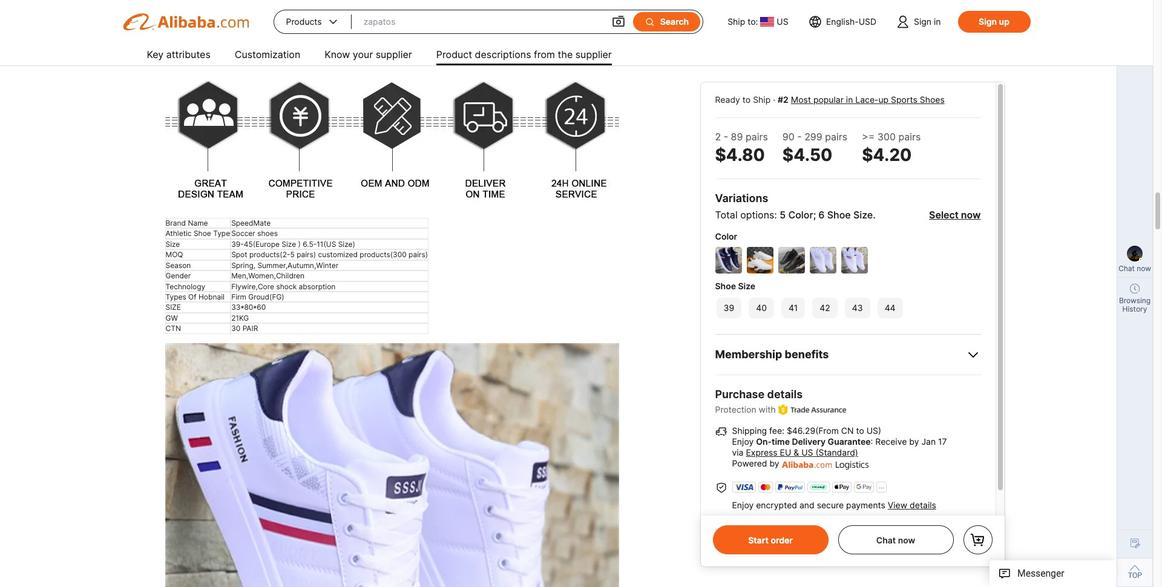 Task type: describe. For each thing, give the bounding box(es) containing it.
defective
[[838, 524, 876, 534]]

2 horizontal spatial us
[[867, 426, 879, 436]]

90 - 299 pairs $4.50
[[783, 131, 848, 165]]

0 vertical spatial us
[[777, 16, 789, 27]]

technology
[[166, 282, 205, 291]]

shoes
[[920, 94, 945, 105]]

fee:
[[770, 426, 785, 436]]

powered
[[732, 458, 767, 469]]


[[327, 16, 339, 28]]

0 horizontal spatial ship
[[728, 16, 745, 27]]

select now
[[929, 209, 981, 221]]

select
[[929, 209, 959, 221]]

speedmate
[[231, 219, 271, 228]]

spot products(2-5 pairs) customized products(300 pairs)
[[231, 250, 428, 259]]

5 for options:
[[780, 209, 786, 221]]

browsing history
[[1119, 296, 1151, 314]]

english-
[[826, 16, 859, 27]]

details for view details
[[832, 536, 858, 546]]

browsing
[[1119, 296, 1151, 305]]

secure
[[817, 500, 844, 510]]

1 horizontal spatial )
[[879, 426, 882, 436]]

customization
[[235, 48, 300, 61]]

- for $4.50
[[798, 131, 802, 143]]

#2 most popular in  lace-up sports shoes
[[778, 94, 945, 105]]

on-
[[756, 437, 772, 447]]

lace-
[[856, 94, 879, 105]]

order
[[771, 535, 793, 545]]

supplier inside 'link'
[[376, 48, 412, 61]]

>= 300 pairs $4.20
[[862, 131, 921, 165]]

type
[[213, 229, 230, 238]]

: receive by jan 17 via
[[732, 437, 947, 458]]

receive
[[876, 437, 907, 447]]


[[645, 16, 656, 27]]

shipping
[[732, 426, 767, 436]]

0 horizontal spatial shoe
[[194, 229, 211, 238]]

pairs for $4.50
[[825, 131, 848, 143]]

purchase details
[[715, 388, 803, 401]]

shipping fee: $46.29 ( from cn to us )
[[732, 426, 882, 436]]

size up 40 link
[[738, 281, 756, 291]]

express eu & us (standard)
[[746, 448, 859, 458]]

start order button
[[713, 526, 829, 555]]

sign up
[[979, 16, 1010, 27]]

1 vertical spatial ship
[[753, 94, 771, 105]]

1 vertical spatial to
[[856, 426, 865, 436]]

attributes
[[166, 48, 211, 61]]

sports
[[891, 94, 918, 105]]

shoe size
[[715, 281, 756, 291]]

time
[[772, 437, 790, 447]]

zapatos text field
[[364, 11, 599, 33]]

moq
[[166, 250, 183, 259]]

42
[[820, 303, 831, 313]]

enjoy for enjoy on-time delivery guarantee
[[732, 437, 754, 447]]

1 horizontal spatial chat now
[[1119, 264, 1152, 273]]

products(300
[[360, 250, 407, 259]]

to inside : return defective products to our local warehouse for free
[[916, 524, 924, 534]]

30 pair
[[231, 324, 258, 333]]

jan
[[922, 437, 936, 447]]

spring, summer,autumn,winter
[[231, 261, 339, 270]]

$4.80
[[715, 145, 765, 165]]

english-usd
[[826, 16, 877, 27]]

0 horizontal spatial chat
[[877, 535, 896, 545]]

0 vertical spatial up
[[999, 16, 1010, 27]]

44
[[885, 303, 896, 313]]

1 return from the left
[[777, 524, 805, 534]]

 search
[[645, 16, 689, 27]]

warehouse
[[732, 536, 776, 546]]

know your supplier
[[325, 48, 412, 61]]

size
[[166, 303, 181, 312]]

1 horizontal spatial color
[[789, 209, 814, 221]]

membership
[[715, 348, 782, 361]]

variations
[[715, 192, 769, 205]]

39
[[724, 303, 735, 313]]

size right 6
[[854, 209, 873, 221]]

eu
[[780, 448, 792, 458]]

2 vertical spatial us
[[802, 448, 813, 458]]

: for easy return
[[805, 524, 807, 534]]

product descriptions from the supplier link
[[436, 44, 612, 68]]

: for on-time delivery guarantee
[[871, 437, 873, 447]]

2 pairs) from the left
[[409, 250, 428, 259]]

$46.29
[[787, 426, 816, 436]]

0 horizontal spatial color
[[715, 231, 738, 242]]

2 horizontal spatial details
[[910, 500, 937, 510]]

key attributes
[[147, 48, 211, 61]]

39-
[[231, 240, 244, 249]]

brand
[[166, 219, 186, 228]]

benefits
[[785, 348, 829, 361]]

our
[[926, 524, 940, 534]]

flywire,core shock absorption
[[231, 282, 336, 291]]

sign in
[[914, 16, 941, 27]]

1 horizontal spatial chat
[[1119, 264, 1135, 273]]

1 vertical spatial view
[[810, 536, 829, 546]]

90
[[783, 131, 795, 143]]

popular
[[814, 94, 844, 105]]

usd
[[859, 16, 877, 27]]

$4.50
[[783, 145, 833, 165]]

purchase
[[715, 388, 765, 401]]

search
[[660, 16, 689, 27]]

ready to ship
[[715, 94, 771, 105]]

enjoy for enjoy encrypted and secure payments view details
[[732, 500, 754, 510]]

39 link
[[715, 297, 743, 320]]

2 - 89 pairs $4.80
[[715, 131, 768, 165]]

options:
[[741, 209, 777, 221]]



Task type: locate. For each thing, give the bounding box(es) containing it.
soccer
[[231, 229, 255, 238]]

1 - from the left
[[724, 131, 728, 143]]

by down express
[[770, 458, 780, 469]]

ship
[[728, 16, 745, 27], [753, 94, 771, 105]]

1 horizontal spatial up
[[999, 16, 1010, 27]]

know your supplier link
[[325, 44, 412, 68]]

0 horizontal spatial pairs)
[[297, 250, 316, 259]]

enjoy on-time delivery guarantee
[[732, 437, 871, 447]]

by
[[910, 437, 919, 447], [770, 458, 780, 469]]

0 horizontal spatial -
[[724, 131, 728, 143]]

0 horizontal spatial :
[[805, 524, 807, 534]]

products
[[878, 524, 914, 534]]

pairs)
[[297, 250, 316, 259], [409, 250, 428, 259]]

us right &
[[802, 448, 813, 458]]

1 horizontal spatial pairs
[[825, 131, 848, 143]]

descriptions
[[475, 48, 531, 61]]

size)
[[338, 240, 355, 249]]

1 horizontal spatial return
[[810, 524, 836, 534]]

5 right options:
[[780, 209, 786, 221]]

supplier right your
[[376, 48, 412, 61]]

2 vertical spatial shoe
[[715, 281, 736, 291]]


[[611, 15, 626, 29]]

now down products
[[898, 535, 916, 545]]

name
[[188, 219, 208, 228]]

0 horizontal spatial )
[[298, 240, 301, 249]]

athletic
[[166, 229, 192, 238]]

1 horizontal spatial to
[[856, 426, 865, 436]]

0 vertical spatial now
[[961, 209, 981, 221]]

start
[[748, 535, 769, 545]]

chat down products
[[877, 535, 896, 545]]

for
[[778, 536, 789, 546]]

-
[[724, 131, 728, 143], [798, 131, 802, 143]]

;
[[814, 209, 816, 221]]

enjoy for enjoy easy return
[[732, 524, 753, 534]]

chat up 'browsing'
[[1119, 264, 1135, 273]]

2 vertical spatial enjoy
[[732, 524, 753, 534]]

33*80*60
[[231, 303, 266, 312]]

2 horizontal spatial pairs
[[899, 131, 921, 143]]

2 horizontal spatial shoe
[[828, 209, 851, 221]]

spring,
[[231, 261, 256, 270]]

1 vertical spatial shoe
[[194, 229, 211, 238]]

pairs for $4.80
[[746, 131, 768, 143]]

pairs right "299"
[[825, 131, 848, 143]]

details for purchase details
[[767, 388, 803, 401]]

0 vertical spatial )
[[298, 240, 301, 249]]

in
[[934, 16, 941, 27], [846, 94, 853, 105]]

$4.20
[[862, 145, 912, 165]]

by inside : receive by jan 17 via
[[910, 437, 919, 447]]

1 horizontal spatial us
[[802, 448, 813, 458]]

from
[[819, 426, 839, 436]]

1 vertical spatial 5
[[290, 250, 295, 259]]

1 vertical spatial chat
[[877, 535, 896, 545]]

products
[[286, 16, 322, 27]]

0 vertical spatial to
[[743, 94, 751, 105]]

pairs right the 89
[[746, 131, 768, 143]]

) left 6.5-
[[298, 240, 301, 249]]

300
[[878, 131, 896, 143]]

0 horizontal spatial by
[[770, 458, 780, 469]]

shoe up 39 at the right bottom
[[715, 281, 736, 291]]

1 vertical spatial :
[[805, 524, 807, 534]]

: up free
[[805, 524, 807, 534]]

0 horizontal spatial supplier
[[376, 48, 412, 61]]

0 horizontal spatial view
[[810, 536, 829, 546]]

customization link
[[235, 44, 300, 68]]

1 horizontal spatial ship
[[753, 94, 771, 105]]

1 horizontal spatial by
[[910, 437, 919, 447]]

express
[[746, 448, 778, 458]]

now for select now link
[[961, 209, 981, 221]]

firm
[[231, 292, 246, 301]]

1 horizontal spatial 5
[[780, 209, 786, 221]]

pairs inside >= 300 pairs $4.20
[[899, 131, 921, 143]]

5 down 39-45(europe size ) 6.5-11(us size)
[[290, 250, 295, 259]]

1 vertical spatial now
[[1137, 264, 1152, 273]]

view details
[[810, 536, 858, 546]]

to right cn
[[856, 426, 865, 436]]

sign right sign in
[[979, 16, 997, 27]]

supplier inside "link"
[[576, 48, 612, 61]]

0 vertical spatial chat now
[[1119, 264, 1152, 273]]

.
[[873, 209, 876, 221]]

shoes
[[257, 229, 278, 238]]

30
[[231, 324, 241, 333]]

sign
[[914, 16, 932, 27], [979, 16, 997, 27]]

0 vertical spatial :
[[871, 437, 873, 447]]

us right to:
[[777, 16, 789, 27]]

1 vertical spatial by
[[770, 458, 780, 469]]

2 vertical spatial to
[[916, 524, 924, 534]]

with
[[759, 404, 776, 415]]

0 horizontal spatial now
[[898, 535, 916, 545]]

1 vertical spatial enjoy
[[732, 500, 754, 510]]

now for chat now button
[[898, 535, 916, 545]]

enjoy
[[732, 437, 754, 447], [732, 500, 754, 510], [732, 524, 753, 534]]

:
[[871, 437, 873, 447], [805, 524, 807, 534]]

1 supplier from the left
[[376, 48, 412, 61]]

view up products
[[888, 500, 908, 510]]

2 horizontal spatial to
[[916, 524, 924, 534]]

41 link
[[780, 297, 807, 320]]

: inside : return defective products to our local warehouse for free
[[805, 524, 807, 534]]

1 vertical spatial up
[[879, 94, 889, 105]]

us up 'receive'
[[867, 426, 879, 436]]

1 horizontal spatial in
[[934, 16, 941, 27]]

of
[[188, 292, 197, 301]]

: left 'receive'
[[871, 437, 873, 447]]

) up 'receive'
[[879, 426, 882, 436]]

shoe right 6
[[828, 209, 851, 221]]

return up view details
[[810, 524, 836, 534]]

details up our
[[910, 500, 937, 510]]

supplier right the the
[[576, 48, 612, 61]]

2 return from the left
[[810, 524, 836, 534]]

5 for products(2-
[[290, 250, 295, 259]]

know
[[325, 48, 350, 61]]

40 link
[[748, 297, 776, 320]]

1 horizontal spatial now
[[961, 209, 981, 221]]

···
[[879, 483, 885, 492]]

enjoy up warehouse
[[732, 524, 753, 534]]

2 sign from the left
[[979, 16, 997, 27]]

- right 2
[[724, 131, 728, 143]]

41
[[789, 303, 798, 313]]

athletic shoe type soccer shoes
[[166, 229, 278, 238]]

0 vertical spatial in
[[934, 16, 941, 27]]

sign for sign in
[[914, 16, 932, 27]]

groud(fg)
[[248, 292, 284, 301]]

)
[[298, 240, 301, 249], [879, 426, 882, 436]]

0 horizontal spatial return
[[777, 524, 805, 534]]

pairs right "300"
[[899, 131, 921, 143]]

- inside 2 - 89 pairs $4.80
[[724, 131, 728, 143]]

1 vertical spatial )
[[879, 426, 882, 436]]

local
[[942, 524, 961, 534]]

3 pairs from the left
[[899, 131, 921, 143]]

shoe down name
[[194, 229, 211, 238]]

2 vertical spatial details
[[832, 536, 858, 546]]

brand name
[[166, 219, 208, 228]]

color down total
[[715, 231, 738, 242]]

by left jan
[[910, 437, 919, 447]]

details down defective
[[832, 536, 858, 546]]

ship left to:
[[728, 16, 745, 27]]

select now link
[[929, 209, 981, 221]]

pairs inside 90 - 299 pairs $4.50
[[825, 131, 848, 143]]

total options: 5 color ; 6 shoe size .
[[715, 209, 876, 221]]

sign right the usd
[[914, 16, 932, 27]]

0 vertical spatial chat
[[1119, 264, 1135, 273]]

0 vertical spatial 5
[[780, 209, 786, 221]]

44 link
[[877, 297, 904, 320]]

1 vertical spatial color
[[715, 231, 738, 242]]

0 horizontal spatial in
[[846, 94, 853, 105]]

enjoy left the "encrypted"
[[732, 500, 754, 510]]

0 horizontal spatial up
[[879, 94, 889, 105]]

chat now down products
[[877, 535, 916, 545]]

membership benefits
[[715, 348, 829, 361]]

season
[[166, 261, 191, 270]]

in left lace-
[[846, 94, 853, 105]]

supplier
[[376, 48, 412, 61], [576, 48, 612, 61]]

0 horizontal spatial chat now
[[877, 535, 916, 545]]

11(us
[[317, 240, 336, 249]]

to:
[[748, 16, 758, 27]]

0 vertical spatial color
[[789, 209, 814, 221]]

2 horizontal spatial now
[[1137, 264, 1152, 273]]

1 vertical spatial in
[[846, 94, 853, 105]]

1 sign from the left
[[914, 16, 932, 27]]

pairs inside 2 - 89 pairs $4.80
[[746, 131, 768, 143]]

2 vertical spatial now
[[898, 535, 916, 545]]

size left 6.5-
[[282, 240, 296, 249]]

0 horizontal spatial pairs
[[746, 131, 768, 143]]

0 vertical spatial shoe
[[828, 209, 851, 221]]

in left sign up
[[934, 16, 941, 27]]

to right the ready
[[743, 94, 751, 105]]

now up 'browsing'
[[1137, 264, 1152, 273]]

enjoy easy return
[[732, 524, 805, 534]]

2 - from the left
[[798, 131, 802, 143]]

6
[[819, 209, 825, 221]]

return inside : return defective products to our local warehouse for free
[[810, 524, 836, 534]]

size up moq
[[166, 240, 180, 249]]

(standard)
[[816, 448, 859, 458]]

0 vertical spatial details
[[767, 388, 803, 401]]

men,women,children
[[231, 271, 305, 280]]

1 horizontal spatial -
[[798, 131, 802, 143]]

1 horizontal spatial pairs)
[[409, 250, 428, 259]]

details up 'with'
[[767, 388, 803, 401]]

1 vertical spatial chat now
[[877, 535, 916, 545]]

to left our
[[916, 524, 924, 534]]

- inside 90 - 299 pairs $4.50
[[798, 131, 802, 143]]

size
[[854, 209, 873, 221], [166, 240, 180, 249], [282, 240, 296, 249], [738, 281, 756, 291]]

now right select
[[961, 209, 981, 221]]

0 horizontal spatial sign
[[914, 16, 932, 27]]

enjoy encrypted and secure payments view details
[[732, 500, 937, 510]]

color left 6
[[789, 209, 814, 221]]

2 supplier from the left
[[576, 48, 612, 61]]

: inside : receive by jan 17 via
[[871, 437, 873, 447]]

0 vertical spatial enjoy
[[732, 437, 754, 447]]

sign for sign up
[[979, 16, 997, 27]]

1 horizontal spatial :
[[871, 437, 873, 447]]

key attributes link
[[147, 44, 211, 68]]

#2
[[778, 94, 789, 105]]

0 horizontal spatial details
[[767, 388, 803, 401]]

0 vertical spatial ship
[[728, 16, 745, 27]]

0 horizontal spatial us
[[777, 16, 789, 27]]

enjoy up via
[[732, 437, 754, 447]]

shock
[[276, 282, 297, 291]]

1 vertical spatial us
[[867, 426, 879, 436]]

1 pairs) from the left
[[297, 250, 316, 259]]

1 horizontal spatial shoe
[[715, 281, 736, 291]]

powered by
[[732, 458, 780, 469]]

1 horizontal spatial details
[[832, 536, 858, 546]]

- right 90 on the right top of page
[[798, 131, 802, 143]]

ship left #2
[[753, 94, 771, 105]]

- for $4.80
[[724, 131, 728, 143]]

2 pairs from the left
[[825, 131, 848, 143]]

1 horizontal spatial supplier
[[576, 48, 612, 61]]

pairs) right products(300
[[409, 250, 428, 259]]

2
[[715, 131, 721, 143]]

firm groud(fg)
[[231, 292, 284, 301]]

chat now up 'browsing'
[[1119, 264, 1152, 273]]

protection with
[[715, 404, 776, 415]]

0 horizontal spatial to
[[743, 94, 751, 105]]

return up order
[[777, 524, 805, 534]]

easy
[[756, 524, 775, 534]]

1 horizontal spatial view
[[888, 500, 908, 510]]

pairs
[[746, 131, 768, 143], [825, 131, 848, 143], [899, 131, 921, 143]]

1 vertical spatial details
[[910, 500, 937, 510]]

17
[[939, 437, 947, 447]]

0 horizontal spatial 5
[[290, 250, 295, 259]]

0 vertical spatial by
[[910, 437, 919, 447]]

products(2-
[[249, 250, 290, 259]]

view right free
[[810, 536, 829, 546]]

1 horizontal spatial sign
[[979, 16, 997, 27]]

1 pairs from the left
[[746, 131, 768, 143]]

0 vertical spatial view
[[888, 500, 908, 510]]

pairs) down 6.5-
[[297, 250, 316, 259]]

most
[[791, 94, 811, 105]]



Task type: vqa. For each thing, say whether or not it's contained in the screenshot.
2000 - 4999 pieces $1.12
no



